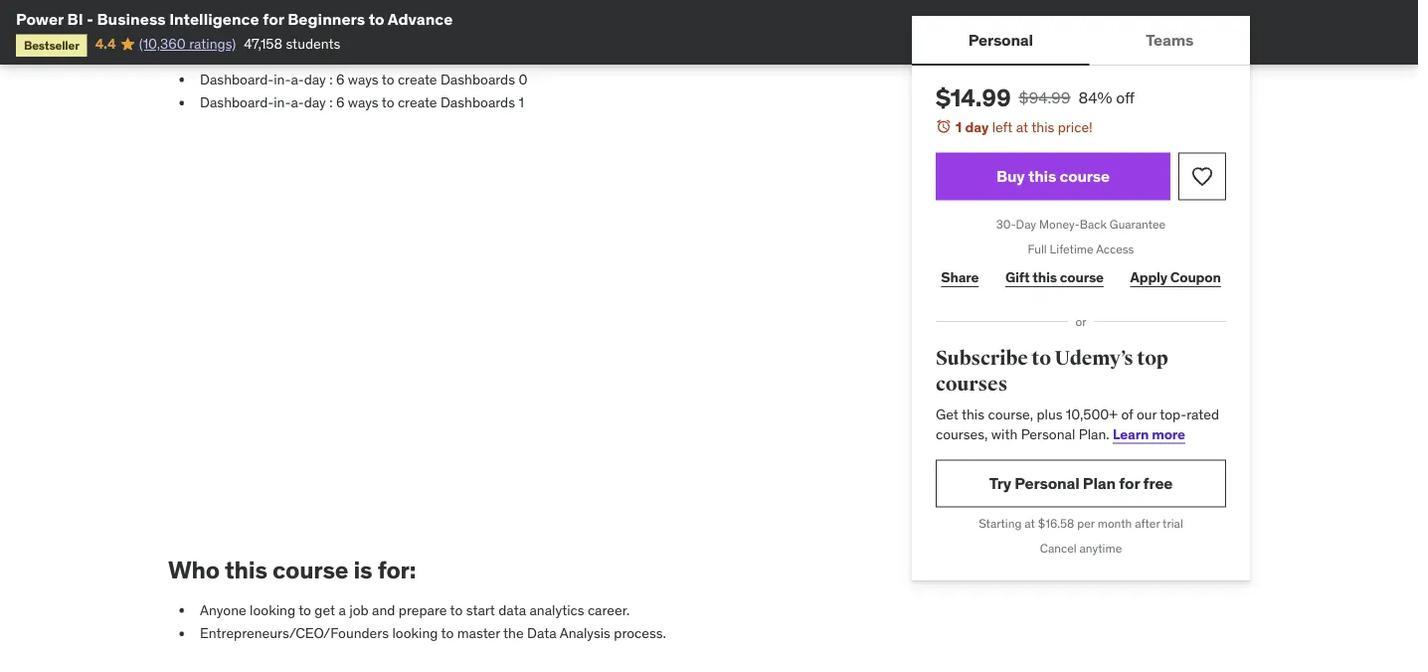 Task type: describe. For each thing, give the bounding box(es) containing it.
this for buy this course
[[1029, 166, 1057, 187]]

3 : from the top
[[330, 47, 333, 65]]

1 horizontal spatial looking
[[392, 625, 438, 643]]

(10,360
[[139, 35, 186, 53]]

1 6 from the top
[[336, 71, 345, 88]]

84%
[[1079, 87, 1113, 107]]

course for gift this course
[[1061, 268, 1104, 286]]

anytime
[[1080, 541, 1123, 556]]

30-
[[997, 217, 1017, 232]]

4 dashboard- from the top
[[200, 71, 274, 88]]

and
[[372, 602, 395, 620]]

2 : from the top
[[330, 24, 333, 42]]

guarantee
[[1110, 217, 1166, 232]]

get
[[936, 406, 959, 424]]

dashboard-in-a-day : publishing report dashboard-in-a-day : creating dashboards 0 dashboard-in-a-day : creating dashboards 1 dashboard-in-a-day : 6 ways to create dashboards 0 dashboard-in-a-day : 6 ways to create dashboards 1
[[200, 0, 528, 112]]

courses,
[[936, 425, 988, 443]]

top-
[[1161, 406, 1187, 424]]

5 a- from the top
[[291, 94, 304, 112]]

prepare
[[399, 602, 447, 620]]

2 horizontal spatial 1
[[956, 118, 962, 136]]

trial
[[1163, 516, 1184, 532]]

beginners
[[288, 8, 365, 29]]

or
[[1076, 314, 1087, 330]]

0 vertical spatial at
[[1017, 118, 1029, 136]]

courses
[[936, 372, 1008, 397]]

this for get this course, plus 10,500+ of our top-rated courses, with personal plan.
[[962, 406, 985, 424]]

this for who this course is for:
[[225, 556, 268, 586]]

is
[[354, 556, 373, 586]]

analysis
[[560, 625, 611, 643]]

subscribe to udemy's top courses
[[936, 347, 1169, 397]]

who
[[168, 556, 220, 586]]

plus
[[1037, 406, 1063, 424]]

3 in- from the top
[[274, 47, 291, 65]]

buy
[[997, 166, 1025, 187]]

get
[[315, 602, 335, 620]]

(10,360 ratings)
[[139, 35, 236, 53]]

starting
[[979, 516, 1022, 532]]

data
[[527, 625, 557, 643]]

add to wishlist image
[[1191, 165, 1215, 189]]

learn
[[1113, 425, 1149, 443]]

share
[[942, 268, 979, 286]]

this for gift this course
[[1033, 268, 1058, 286]]

try
[[990, 473, 1012, 494]]

4 a- from the top
[[291, 71, 304, 88]]

try personal plan for free link
[[936, 460, 1227, 508]]

course for buy this course
[[1060, 166, 1110, 187]]

47,158 students
[[244, 35, 341, 53]]

access
[[1097, 242, 1135, 257]]

lifetime
[[1050, 242, 1094, 257]]

this down $94.99
[[1032, 118, 1055, 136]]

rated
[[1187, 406, 1220, 424]]

entrepreneurs/ceo/founders
[[200, 625, 389, 643]]

at inside the starting at $16.58 per month after trial cancel anytime
[[1025, 516, 1036, 532]]

2 vertical spatial personal
[[1015, 473, 1080, 494]]

back
[[1080, 217, 1107, 232]]

a
[[339, 602, 346, 620]]

report
[[405, 0, 448, 18]]

alarm image
[[936, 118, 952, 134]]

2 creating from the top
[[336, 47, 390, 65]]

1 a- from the top
[[291, 0, 304, 18]]

teams
[[1147, 29, 1194, 50]]

money-
[[1040, 217, 1080, 232]]

learn more link
[[1113, 425, 1186, 443]]

for:
[[378, 556, 416, 586]]

$14.99
[[936, 83, 1011, 112]]

1 creating from the top
[[336, 24, 390, 42]]

career.
[[588, 602, 630, 620]]

the
[[504, 625, 524, 643]]

more
[[1152, 425, 1186, 443]]

2 create from the top
[[398, 94, 437, 112]]

1 day left at this price!
[[956, 118, 1093, 136]]

3 a- from the top
[[291, 47, 304, 65]]

process.
[[614, 625, 667, 643]]

bestseller
[[24, 37, 79, 53]]

analytics
[[530, 602, 585, 620]]

full
[[1028, 242, 1047, 257]]

master
[[457, 625, 500, 643]]

cancel
[[1041, 541, 1077, 556]]

anyone looking to get a job and prepare to start  data analytics career. entrepreneurs/ceo/founders looking to master the data analysis process.
[[200, 602, 667, 643]]

job
[[349, 602, 369, 620]]

gift this course
[[1006, 268, 1104, 286]]

anyone
[[200, 602, 247, 620]]

power
[[16, 8, 64, 29]]

plan
[[1083, 473, 1116, 494]]

ratings)
[[189, 35, 236, 53]]

gift
[[1006, 268, 1030, 286]]

subscribe
[[936, 347, 1029, 371]]



Task type: vqa. For each thing, say whether or not it's contained in the screenshot.
the right +
no



Task type: locate. For each thing, give the bounding box(es) containing it.
personal inside button
[[969, 29, 1034, 50]]

2 a- from the top
[[291, 24, 304, 42]]

bi
[[67, 8, 83, 29]]

1 vertical spatial 6
[[336, 94, 345, 112]]

off
[[1117, 87, 1135, 107]]

1 ways from the top
[[348, 71, 379, 88]]

get this course, plus 10,500+ of our top-rated courses, with personal plan.
[[936, 406, 1220, 443]]

0 vertical spatial 6
[[336, 71, 345, 88]]

course up get
[[273, 556, 349, 586]]

with
[[992, 425, 1018, 443]]

buy this course button
[[936, 153, 1171, 201]]

0 vertical spatial course
[[1060, 166, 1110, 187]]

this inside the "get this course, plus 10,500+ of our top-rated courses, with personal plan."
[[962, 406, 985, 424]]

1 vertical spatial course
[[1061, 268, 1104, 286]]

5 dashboard- from the top
[[200, 94, 274, 112]]

ways down publishing
[[348, 71, 379, 88]]

1 vertical spatial personal
[[1022, 425, 1076, 443]]

1 horizontal spatial 1
[[519, 94, 524, 112]]

1 vertical spatial create
[[398, 94, 437, 112]]

ways down beginners
[[348, 94, 379, 112]]

1 vertical spatial 0
[[519, 71, 528, 88]]

47,158
[[244, 35, 283, 53]]

2 6 from the top
[[336, 94, 345, 112]]

personal inside the "get this course, plus 10,500+ of our top-rated courses, with personal plan."
[[1022, 425, 1076, 443]]

2 dashboard- from the top
[[200, 24, 274, 42]]

0 vertical spatial ways
[[348, 71, 379, 88]]

1 vertical spatial ways
[[348, 94, 379, 112]]

price!
[[1058, 118, 1093, 136]]

1 horizontal spatial for
[[1120, 473, 1140, 494]]

-
[[87, 8, 93, 29]]

coupon
[[1171, 268, 1222, 286]]

free
[[1144, 473, 1173, 494]]

0
[[471, 24, 480, 42], [519, 71, 528, 88]]

this right gift
[[1033, 268, 1058, 286]]

apply
[[1131, 268, 1168, 286]]

tab list
[[912, 16, 1251, 66]]

apply coupon button
[[1126, 258, 1227, 298]]

dashboards
[[393, 24, 468, 42], [393, 47, 468, 65], [441, 71, 515, 88], [441, 94, 515, 112]]

learn more
[[1113, 425, 1186, 443]]

course for who this course is for:
[[273, 556, 349, 586]]

1 vertical spatial for
[[1120, 473, 1140, 494]]

0 vertical spatial 1
[[471, 47, 477, 65]]

1 vertical spatial at
[[1025, 516, 1036, 532]]

for left "free"
[[1120, 473, 1140, 494]]

0 horizontal spatial 0
[[471, 24, 480, 42]]

1 vertical spatial 1
[[519, 94, 524, 112]]

looking down prepare
[[392, 625, 438, 643]]

1 horizontal spatial 0
[[519, 71, 528, 88]]

month
[[1098, 516, 1133, 532]]

power bi - business intelligence for beginners to advance
[[16, 8, 453, 29]]

our
[[1137, 406, 1157, 424]]

1 in- from the top
[[274, 0, 291, 18]]

course up back
[[1060, 166, 1110, 187]]

looking up entrepreneurs/ceo/founders
[[250, 602, 296, 620]]

4 : from the top
[[330, 71, 333, 88]]

tab list containing personal
[[912, 16, 1251, 66]]

personal button
[[912, 16, 1090, 64]]

creating
[[336, 24, 390, 42], [336, 47, 390, 65]]

course inside button
[[1060, 166, 1110, 187]]

this up anyone
[[225, 556, 268, 586]]

udemy's
[[1055, 347, 1134, 371]]

$14.99 $94.99 84% off
[[936, 83, 1135, 112]]

0 vertical spatial 0
[[471, 24, 480, 42]]

top
[[1138, 347, 1169, 371]]

1 create from the top
[[398, 71, 437, 88]]

personal up $16.58
[[1015, 473, 1080, 494]]

for up 47,158
[[263, 8, 284, 29]]

in-
[[274, 0, 291, 18], [274, 24, 291, 42], [274, 47, 291, 65], [274, 71, 291, 88], [274, 94, 291, 112]]

gift this course link
[[1001, 258, 1110, 298]]

5 in- from the top
[[274, 94, 291, 112]]

advance
[[388, 8, 453, 29]]

intelligence
[[169, 8, 259, 29]]

at left $16.58
[[1025, 516, 1036, 532]]

business
[[97, 8, 166, 29]]

left
[[993, 118, 1013, 136]]

start
[[466, 602, 495, 620]]

at right left
[[1017, 118, 1029, 136]]

$94.99
[[1019, 87, 1071, 107]]

:
[[330, 0, 333, 18], [330, 24, 333, 42], [330, 47, 333, 65], [330, 71, 333, 88], [330, 94, 333, 112]]

data
[[499, 602, 526, 620]]

1 vertical spatial looking
[[392, 625, 438, 643]]

who this course is for:
[[168, 556, 416, 586]]

2 ways from the top
[[348, 94, 379, 112]]

personal up the $14.99
[[969, 29, 1034, 50]]

5 : from the top
[[330, 94, 333, 112]]

create
[[398, 71, 437, 88], [398, 94, 437, 112]]

dashboard-
[[200, 0, 274, 18], [200, 24, 274, 42], [200, 47, 274, 65], [200, 71, 274, 88], [200, 94, 274, 112]]

0 horizontal spatial for
[[263, 8, 284, 29]]

2 in- from the top
[[274, 24, 291, 42]]

of
[[1122, 406, 1134, 424]]

this
[[1032, 118, 1055, 136], [1029, 166, 1057, 187], [1033, 268, 1058, 286], [962, 406, 985, 424], [225, 556, 268, 586]]

after
[[1136, 516, 1161, 532]]

personal
[[969, 29, 1034, 50], [1022, 425, 1076, 443], [1015, 473, 1080, 494]]

publishing
[[336, 0, 402, 18]]

try personal plan for free
[[990, 473, 1173, 494]]

this right "buy"
[[1029, 166, 1057, 187]]

0 vertical spatial creating
[[336, 24, 390, 42]]

apply coupon
[[1131, 268, 1222, 286]]

for
[[263, 8, 284, 29], [1120, 473, 1140, 494]]

ways
[[348, 71, 379, 88], [348, 94, 379, 112]]

students
[[286, 35, 341, 53]]

a-
[[291, 0, 304, 18], [291, 24, 304, 42], [291, 47, 304, 65], [291, 71, 304, 88], [291, 94, 304, 112]]

this inside button
[[1029, 166, 1057, 187]]

2 vertical spatial 1
[[956, 118, 962, 136]]

1 vertical spatial creating
[[336, 47, 390, 65]]

to inside subscribe to udemy's top courses
[[1032, 347, 1052, 371]]

to
[[369, 8, 385, 29], [382, 71, 395, 88], [382, 94, 395, 112], [1032, 347, 1052, 371], [299, 602, 311, 620], [450, 602, 463, 620], [441, 625, 454, 643]]

0 vertical spatial personal
[[969, 29, 1034, 50]]

$16.58
[[1039, 516, 1075, 532]]

30-day money-back guarantee full lifetime access
[[997, 217, 1166, 257]]

0 vertical spatial for
[[263, 8, 284, 29]]

4 in- from the top
[[274, 71, 291, 88]]

3 dashboard- from the top
[[200, 47, 274, 65]]

course,
[[988, 406, 1034, 424]]

looking
[[250, 602, 296, 620], [392, 625, 438, 643]]

day
[[1016, 217, 1037, 232]]

0 vertical spatial create
[[398, 71, 437, 88]]

personal down plus
[[1022, 425, 1076, 443]]

plan.
[[1079, 425, 1110, 443]]

this up courses,
[[962, 406, 985, 424]]

2 vertical spatial course
[[273, 556, 349, 586]]

course down lifetime
[[1061, 268, 1104, 286]]

1 dashboard- from the top
[[200, 0, 274, 18]]

buy this course
[[997, 166, 1110, 187]]

0 horizontal spatial 1
[[471, 47, 477, 65]]

0 horizontal spatial looking
[[250, 602, 296, 620]]

starting at $16.58 per month after trial cancel anytime
[[979, 516, 1184, 556]]

0 vertical spatial looking
[[250, 602, 296, 620]]

1 : from the top
[[330, 0, 333, 18]]

per
[[1078, 516, 1095, 532]]

teams button
[[1090, 16, 1251, 64]]

at
[[1017, 118, 1029, 136], [1025, 516, 1036, 532]]

10,500+
[[1066, 406, 1118, 424]]



